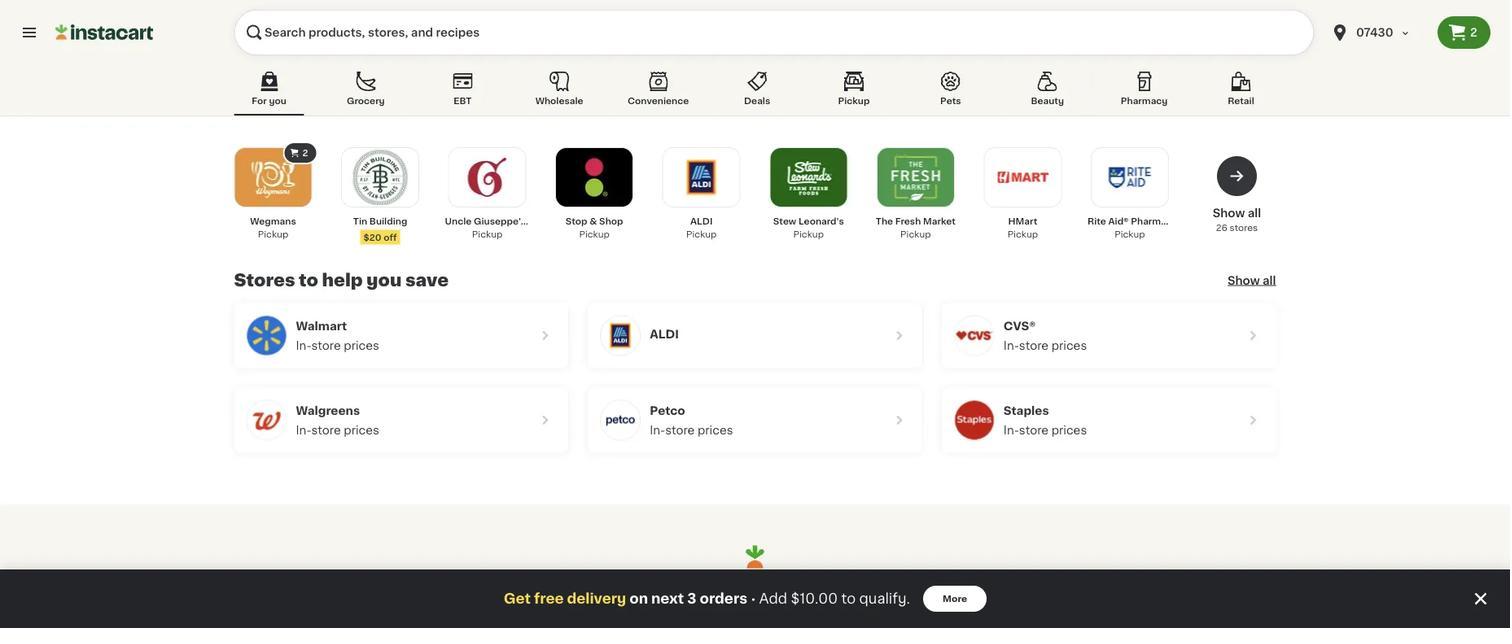Task type: locate. For each thing, give the bounding box(es) containing it.
0 horizontal spatial stores
[[683, 609, 720, 620]]

convenience
[[628, 97, 689, 105]]

0 vertical spatial show
[[1213, 208, 1246, 219]]

store down the cvs® at right
[[1019, 340, 1049, 351]]

1 horizontal spatial aldi
[[691, 217, 713, 226]]

•
[[751, 593, 756, 606]]

in- down the cvs® at right
[[1004, 340, 1019, 351]]

1 vertical spatial show
[[1228, 275, 1260, 286]]

show all button
[[1228, 272, 1277, 289]]

more
[[943, 595, 968, 604]]

aldi link
[[588, 303, 923, 369]]

pharmacy up rite aid® pharmacy image
[[1121, 97, 1168, 105]]

fresh
[[896, 217, 921, 226]]

to inside there's more to explore shop 26 stores (and counting) in mahwah.
[[771, 585, 790, 602]]

1 vertical spatial you
[[367, 272, 402, 289]]

aldi image
[[674, 150, 729, 205], [601, 316, 640, 355]]

aldi inside aldi pickup
[[691, 217, 713, 226]]

0 vertical spatial 2
[[1471, 27, 1478, 38]]

to
[[299, 272, 318, 289], [771, 585, 790, 602], [842, 592, 856, 606]]

more
[[719, 585, 767, 602]]

2 inside stores to help you save tab panel
[[303, 149, 308, 158]]

orders
[[700, 592, 748, 606]]

show for show all
[[1228, 275, 1260, 286]]

pets button
[[916, 68, 986, 116]]

shop right &
[[599, 217, 623, 226]]

staples in-store prices
[[1004, 405, 1087, 436]]

stores down get free delivery on next 3 orders • add $10.00 to qualify.
[[683, 609, 720, 620]]

1 vertical spatial pharmacy
[[1131, 217, 1178, 226]]

pickup inside 'wegmans pickup'
[[258, 230, 288, 239]]

(and
[[723, 609, 749, 620]]

1 vertical spatial aldi image
[[601, 316, 640, 355]]

store inside petco in-store prices
[[666, 425, 695, 436]]

0 horizontal spatial aldi image
[[601, 316, 640, 355]]

0 vertical spatial 26
[[1216, 224, 1228, 233]]

0 horizontal spatial aldi
[[650, 329, 679, 340]]

all
[[1248, 208, 1262, 219], [1263, 275, 1277, 286]]

1 horizontal spatial you
[[367, 272, 402, 289]]

store inside walgreens in-store prices
[[312, 425, 341, 436]]

2 horizontal spatial to
[[842, 592, 856, 606]]

store down petco
[[666, 425, 695, 436]]

in- inside staples in-store prices
[[1004, 425, 1019, 436]]

pickup inside the stew leonard's pickup
[[794, 230, 824, 239]]

in- down "staples"
[[1004, 425, 1019, 436]]

get
[[504, 592, 531, 606]]

1 vertical spatial aldi
[[650, 329, 679, 340]]

show up show all popup button
[[1213, 208, 1246, 219]]

aldi
[[691, 217, 713, 226], [650, 329, 679, 340]]

in- inside walgreens in-store prices
[[296, 425, 312, 436]]

prices for walmart in-store prices
[[344, 340, 379, 351]]

stop & shop image
[[567, 150, 622, 205]]

pickup inside rite aid® pharmacy pickup
[[1115, 230, 1146, 239]]

stop
[[566, 217, 588, 226]]

uncle giuseppe's marketplace pickup
[[445, 217, 586, 239]]

uncle giuseppe's marketplace image
[[460, 150, 515, 205]]

in- for walmart in-store prices
[[296, 340, 312, 351]]

&
[[590, 217, 597, 226]]

walgreens
[[296, 405, 360, 417]]

there's
[[646, 585, 715, 602]]

0 vertical spatial stores
[[1230, 224, 1258, 233]]

1 horizontal spatial aldi image
[[674, 150, 729, 205]]

07430 button
[[1321, 10, 1438, 55], [1331, 10, 1428, 55]]

store for staples
[[1019, 425, 1049, 436]]

store inside cvs® in-store prices
[[1019, 340, 1049, 351]]

shop inside stop & shop pickup
[[599, 217, 623, 226]]

1 vertical spatial all
[[1263, 275, 1277, 286]]

in- inside petco in-store prices
[[650, 425, 666, 436]]

cvs® image
[[955, 316, 994, 355]]

store down "staples"
[[1019, 425, 1049, 436]]

1 vertical spatial 26
[[666, 609, 681, 620]]

pickup
[[838, 97, 870, 105], [258, 230, 288, 239], [472, 230, 503, 239], [579, 230, 610, 239], [686, 230, 717, 239], [794, 230, 824, 239], [901, 230, 931, 239], [1008, 230, 1038, 239], [1115, 230, 1146, 239]]

store inside walmart in-store prices
[[312, 340, 341, 351]]

0 vertical spatial aldi image
[[674, 150, 729, 205]]

you inside tab panel
[[367, 272, 402, 289]]

1 horizontal spatial all
[[1263, 275, 1277, 286]]

uncle
[[445, 217, 472, 226]]

1 horizontal spatial shop
[[632, 609, 663, 620]]

prices inside cvs® in-store prices
[[1052, 340, 1087, 351]]

you inside button
[[269, 97, 287, 105]]

1 horizontal spatial 2
[[1471, 27, 1478, 38]]

show for show all 26 stores
[[1213, 208, 1246, 219]]

stores inside show all 26 stores
[[1230, 224, 1258, 233]]

all inside show all popup button
[[1263, 275, 1277, 286]]

2 07430 button from the left
[[1331, 10, 1428, 55]]

prices for petco in-store prices
[[698, 425, 733, 436]]

None search field
[[235, 10, 1314, 55]]

wegmans
[[250, 217, 296, 226]]

grocery button
[[331, 68, 401, 116]]

pharmacy
[[1121, 97, 1168, 105], [1131, 217, 1178, 226]]

1 horizontal spatial to
[[771, 585, 790, 602]]

$10.00
[[791, 592, 838, 606]]

stores
[[234, 272, 295, 289]]

stores
[[1230, 224, 1258, 233], [683, 609, 720, 620]]

store down walmart in the left bottom of the page
[[312, 340, 341, 351]]

in- inside walmart in-store prices
[[296, 340, 312, 351]]

2 button
[[1438, 16, 1491, 49]]

0 horizontal spatial 26
[[666, 609, 681, 620]]

stores up show all popup button
[[1230, 224, 1258, 233]]

show down show all 26 stores
[[1228, 275, 1260, 286]]

0 horizontal spatial 2
[[303, 149, 308, 158]]

treatment tracker modal dialog
[[0, 570, 1511, 629]]

stew
[[774, 217, 797, 226]]

show all
[[1228, 275, 1277, 286]]

prices inside staples in-store prices
[[1052, 425, 1087, 436]]

1 horizontal spatial 26
[[1216, 224, 1228, 233]]

staples image
[[955, 401, 994, 440]]

prices
[[344, 340, 379, 351], [1052, 340, 1087, 351], [344, 425, 379, 436], [698, 425, 733, 436], [1052, 425, 1087, 436]]

0 vertical spatial all
[[1248, 208, 1262, 219]]

store inside staples in-store prices
[[1019, 425, 1049, 436]]

mahwah.
[[826, 609, 878, 620]]

prices inside walgreens in-store prices
[[344, 425, 379, 436]]

show inside popup button
[[1228, 275, 1260, 286]]

to up counting)
[[771, 585, 790, 602]]

shop down on
[[632, 609, 663, 620]]

shop
[[599, 217, 623, 226], [632, 609, 663, 620]]

2
[[1471, 27, 1478, 38], [303, 149, 308, 158]]

to inside treatment tracker modal dialog
[[842, 592, 856, 606]]

get free delivery on next 3 orders • add $10.00 to qualify.
[[504, 592, 911, 606]]

you right for
[[269, 97, 287, 105]]

prices inside petco in-store prices
[[698, 425, 733, 436]]

show inside show all 26 stores
[[1213, 208, 1246, 219]]

store down walgreens
[[312, 425, 341, 436]]

in- down petco
[[650, 425, 666, 436]]

delivery
[[567, 592, 627, 606]]

in- down walgreens
[[296, 425, 312, 436]]

stop & shop pickup
[[566, 217, 623, 239]]

marketplace
[[528, 217, 586, 226]]

for
[[252, 97, 267, 105]]

0 horizontal spatial all
[[1248, 208, 1262, 219]]

in- down walmart in the left bottom of the page
[[296, 340, 312, 351]]

26
[[1216, 224, 1228, 233], [666, 609, 681, 620]]

pharmacy right aid®
[[1131, 217, 1178, 226]]

0 horizontal spatial you
[[269, 97, 287, 105]]

aldi image inside aldi link
[[601, 316, 640, 355]]

3
[[688, 592, 697, 606]]

26 inside there's more to explore shop 26 stores (and counting) in mahwah.
[[666, 609, 681, 620]]

walgreens in-store prices
[[296, 405, 379, 436]]

all inside show all 26 stores
[[1248, 208, 1262, 219]]

pharmacy inside rite aid® pharmacy pickup
[[1131, 217, 1178, 226]]

0 vertical spatial you
[[269, 97, 287, 105]]

prices for walgreens in-store prices
[[344, 425, 379, 436]]

pickup inside uncle giuseppe's marketplace pickup
[[472, 230, 503, 239]]

you
[[269, 97, 287, 105], [367, 272, 402, 289]]

to left help
[[299, 272, 318, 289]]

aldi pickup
[[686, 217, 717, 239]]

stores inside there's more to explore shop 26 stores (and counting) in mahwah.
[[683, 609, 720, 620]]

hmart
[[1009, 217, 1038, 226]]

pickup inside the fresh market pickup
[[901, 230, 931, 239]]

to up mahwah.
[[842, 592, 856, 606]]

prices for staples in-store prices
[[1052, 425, 1087, 436]]

0 vertical spatial shop
[[599, 217, 623, 226]]

1 vertical spatial shop
[[632, 609, 663, 620]]

0 horizontal spatial to
[[299, 272, 318, 289]]

0 vertical spatial pharmacy
[[1121, 97, 1168, 105]]

1 vertical spatial 2
[[303, 149, 308, 158]]

in-
[[296, 340, 312, 351], [1004, 340, 1019, 351], [296, 425, 312, 436], [650, 425, 666, 436], [1004, 425, 1019, 436]]

hmart pickup
[[1008, 217, 1038, 239]]

1 vertical spatial stores
[[683, 609, 720, 620]]

you right help
[[367, 272, 402, 289]]

aid®
[[1109, 217, 1129, 226]]

0 vertical spatial aldi
[[691, 217, 713, 226]]

pickup button
[[819, 68, 889, 116]]

hmart image
[[995, 150, 1051, 205]]

0 horizontal spatial shop
[[599, 217, 623, 226]]

store
[[312, 340, 341, 351], [1019, 340, 1049, 351], [312, 425, 341, 436], [666, 425, 695, 436], [1019, 425, 1049, 436]]

in- inside cvs® in-store prices
[[1004, 340, 1019, 351]]

all for show all 26 stores
[[1248, 208, 1262, 219]]

prices inside walmart in-store prices
[[344, 340, 379, 351]]

stew leonard's pickup
[[774, 217, 844, 239]]

walgreens image
[[247, 401, 286, 440]]

1 horizontal spatial stores
[[1230, 224, 1258, 233]]



Task type: vqa. For each thing, say whether or not it's contained in the screenshot.
topmost cup
no



Task type: describe. For each thing, give the bounding box(es) containing it.
pharmacy inside pharmacy 'button'
[[1121, 97, 1168, 105]]

stores to help you save
[[234, 272, 449, 289]]

aldi for aldi pickup
[[691, 217, 713, 226]]

there's more to explore shop 26 stores (and counting) in mahwah.
[[632, 585, 878, 620]]

retail button
[[1206, 68, 1277, 116]]

petco
[[650, 405, 685, 417]]

market
[[923, 217, 956, 226]]

grocery
[[347, 97, 385, 105]]

all for show all
[[1263, 275, 1277, 286]]

aldi for aldi
[[650, 329, 679, 340]]

counting)
[[752, 609, 809, 620]]

in- for cvs® in-store prices
[[1004, 340, 1019, 351]]

the
[[876, 217, 893, 226]]

petco in-store prices
[[650, 405, 733, 436]]

store for petco
[[666, 425, 695, 436]]

petco image
[[601, 401, 640, 440]]

rite
[[1088, 217, 1107, 226]]

tin building image
[[353, 150, 408, 205]]

instacart image
[[55, 23, 153, 42]]

the fresh market image
[[888, 150, 944, 205]]

leonard's
[[799, 217, 844, 226]]

store for cvs®
[[1019, 340, 1049, 351]]

26 inside show all 26 stores
[[1216, 224, 1228, 233]]

walmart in-store prices
[[296, 320, 379, 351]]

pets
[[941, 97, 961, 105]]

$20
[[364, 233, 382, 242]]

wholesale button
[[525, 68, 595, 116]]

show all 26 stores
[[1213, 208, 1262, 233]]

rite aid® pharmacy pickup
[[1088, 217, 1178, 239]]

Search field
[[235, 10, 1314, 55]]

beauty
[[1031, 97, 1064, 105]]

on
[[630, 592, 648, 606]]

shop categories tab list
[[234, 68, 1277, 116]]

tin
[[353, 217, 367, 226]]

convenience button
[[621, 68, 696, 116]]

more button
[[924, 586, 987, 612]]

pickup inside button
[[838, 97, 870, 105]]

for you button
[[234, 68, 304, 116]]

07430
[[1357, 27, 1394, 38]]

walmart image
[[247, 316, 286, 355]]

save
[[406, 272, 449, 289]]

add
[[759, 592, 788, 606]]

next
[[652, 592, 684, 606]]

building
[[370, 217, 407, 226]]

shop inside there's more to explore shop 26 stores (and counting) in mahwah.
[[632, 609, 663, 620]]

explore
[[794, 585, 865, 602]]

to inside tab panel
[[299, 272, 318, 289]]

1 07430 button from the left
[[1321, 10, 1438, 55]]

off
[[384, 233, 397, 242]]

wegmans image
[[246, 150, 301, 205]]

tin building $20 off
[[353, 217, 407, 242]]

for you
[[252, 97, 287, 105]]

cvs®
[[1004, 320, 1036, 332]]

beauty button
[[1013, 68, 1083, 116]]

free
[[534, 592, 564, 606]]

retail
[[1228, 97, 1255, 105]]

in- for staples in-store prices
[[1004, 425, 1019, 436]]

in- for petco in-store prices
[[650, 425, 666, 436]]

stew leonard's image
[[781, 150, 837, 205]]

deals button
[[722, 68, 792, 116]]

help
[[322, 272, 363, 289]]

the fresh market pickup
[[876, 217, 956, 239]]

store for walmart
[[312, 340, 341, 351]]

wegmans pickup
[[250, 217, 296, 239]]

ebt button
[[428, 68, 498, 116]]

in- for walgreens in-store prices
[[296, 425, 312, 436]]

walmart
[[296, 320, 347, 332]]

stores to help you save tab panel
[[226, 142, 1285, 453]]

ebt
[[454, 97, 472, 105]]

deals
[[744, 97, 771, 105]]

2 inside 2 button
[[1471, 27, 1478, 38]]

wholesale
[[536, 97, 584, 105]]

giuseppe's
[[474, 217, 526, 226]]

pharmacy button
[[1110, 68, 1180, 116]]

staples
[[1004, 405, 1049, 417]]

in
[[812, 609, 823, 620]]

pickup inside stop & shop pickup
[[579, 230, 610, 239]]

prices for cvs® in-store prices
[[1052, 340, 1087, 351]]

cvs® in-store prices
[[1004, 320, 1087, 351]]

qualify.
[[860, 592, 911, 606]]

store for walgreens
[[312, 425, 341, 436]]

rite aid® pharmacy image
[[1103, 150, 1158, 205]]



